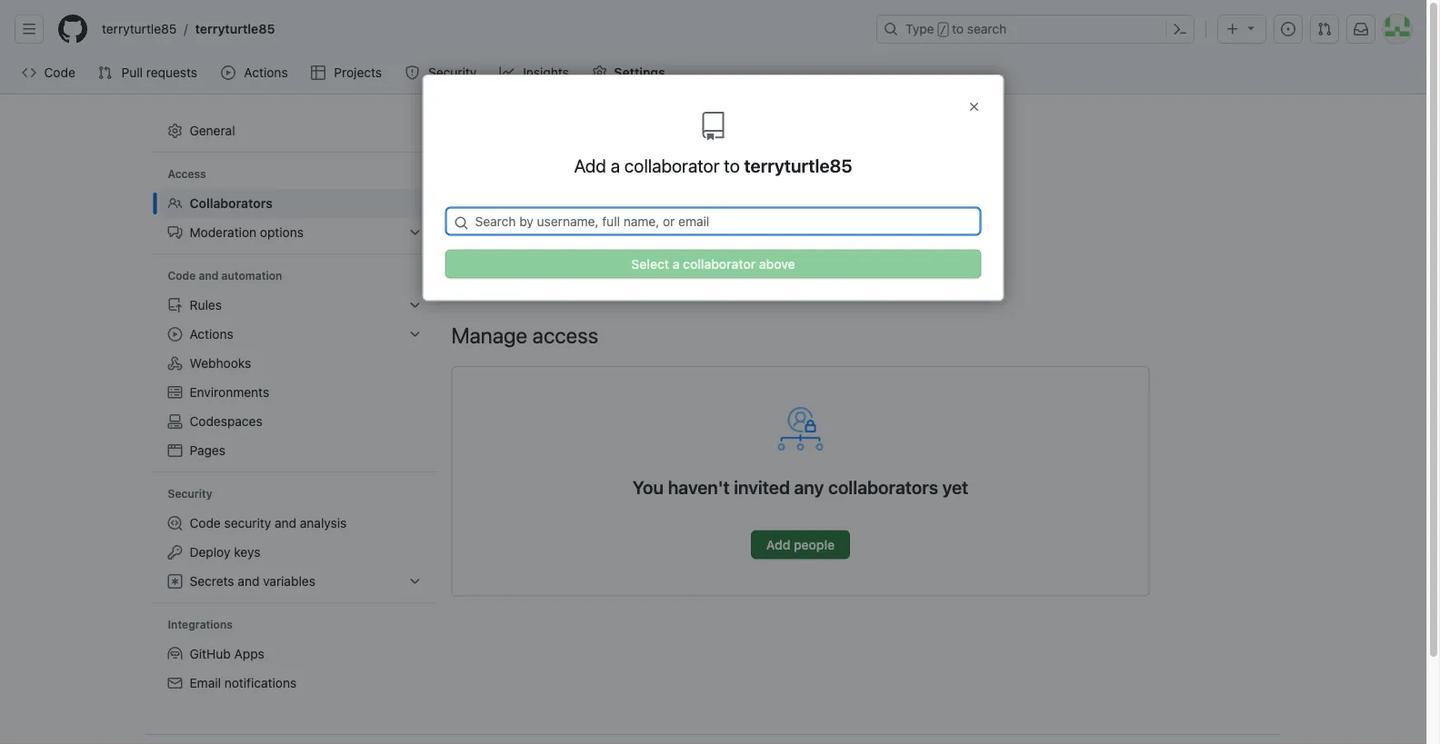 Task type: vqa. For each thing, say whether or not it's contained in the screenshot.
Public profile link
no



Task type: describe. For each thing, give the bounding box(es) containing it.
codespaces image
[[168, 415, 182, 429]]

above
[[759, 256, 796, 271]]

pull requests
[[121, 65, 197, 80]]

1 vertical spatial collaborators
[[829, 477, 939, 498]]

git pull request image
[[1318, 22, 1333, 36]]

hubot image
[[168, 648, 182, 662]]

pages
[[190, 443, 226, 458]]

search
[[968, 21, 1007, 36]]

0 collaborators have access to this repository. only you can contribute to this repository.
[[714, 204, 893, 257]]

shield image
[[405, 65, 420, 80]]

collaborator for to
[[625, 155, 720, 176]]

email
[[190, 676, 221, 691]]

code and automation list
[[161, 291, 430, 466]]

user granting permissions image
[[775, 404, 826, 455]]

collaborators inside 0 collaborators have access to this repository. only you can contribute to this repository.
[[725, 204, 802, 219]]

/ for type
[[940, 24, 947, 36]]

access
[[168, 168, 206, 181]]

and inside security list
[[275, 516, 297, 531]]

manage link
[[466, 251, 513, 266]]

collaborators link
[[161, 189, 430, 218]]

/ for terryturtle85
[[184, 21, 188, 36]]

can
[[859, 223, 880, 238]]

actions link
[[214, 59, 296, 86]]

projects link
[[304, 59, 391, 86]]

invited
[[734, 477, 790, 498]]

collaborator for above
[[683, 256, 756, 271]]

mail image
[[168, 677, 182, 691]]

webhooks link
[[161, 349, 430, 378]]

add people
[[767, 538, 835, 553]]

access list
[[161, 189, 430, 247]]

deploy
[[190, 545, 231, 560]]

integrations list
[[161, 640, 430, 699]]

command palette image
[[1173, 22, 1188, 36]]

0 horizontal spatial and
[[199, 270, 219, 282]]

keys
[[234, 545, 261, 560]]

manage for manage access
[[452, 323, 528, 348]]

code security and analysis link
[[161, 509, 430, 538]]

0 horizontal spatial terryturtle85
[[102, 21, 177, 36]]

github
[[190, 647, 231, 662]]

to inside this repository is public and visible to anyone.
[[507, 223, 519, 238]]

manage for manage link
[[466, 251, 513, 266]]

list containing terryturtle85 / terryturtle85
[[95, 15, 866, 44]]

1 horizontal spatial security
[[428, 65, 477, 80]]

0
[[714, 204, 722, 219]]

browser image
[[168, 444, 182, 458]]

code for code security and analysis
[[190, 516, 221, 531]]

2 terryturtle85 link from the left
[[188, 15, 282, 44]]

insights link
[[493, 59, 578, 86]]

1 vertical spatial security
[[168, 488, 213, 501]]

any
[[794, 477, 824, 498]]

codespaces link
[[161, 407, 430, 437]]

a for select
[[673, 256, 680, 271]]

analysis
[[300, 516, 347, 531]]

triangle down image
[[1244, 20, 1259, 35]]

git pull request image
[[98, 65, 112, 80]]

pull requests link
[[90, 59, 207, 86]]

projects
[[334, 65, 382, 80]]

github apps
[[190, 647, 264, 662]]

settings link
[[585, 59, 673, 86]]

security list
[[161, 509, 430, 597]]

deploy keys link
[[161, 538, 430, 568]]

notifications
[[224, 676, 297, 691]]

pull
[[121, 65, 143, 80]]

to right the have
[[881, 204, 893, 219]]

terryturtle85 / terryturtle85
[[102, 21, 275, 36]]

gear image
[[168, 124, 182, 138]]

1 horizontal spatial repository.
[[817, 242, 880, 257]]

settings
[[614, 65, 666, 80]]

add people dialog
[[422, 74, 1005, 301]]

0 vertical spatial this
[[714, 223, 735, 238]]

plus image
[[1226, 22, 1241, 36]]

code for code and automation
[[168, 270, 196, 282]]

code image
[[22, 65, 36, 80]]

add people button
[[751, 531, 851, 560]]

server image
[[168, 386, 182, 400]]

select a collaborator above
[[632, 256, 796, 271]]

close dialog image
[[967, 100, 982, 114]]

is
[[557, 204, 567, 219]]



Task type: locate. For each thing, give the bounding box(es) containing it.
to up search by username, full name, or email text box
[[724, 155, 740, 176]]

requests
[[146, 65, 197, 80]]

this down only
[[793, 242, 814, 257]]

have
[[806, 204, 833, 219]]

1 horizontal spatial a
[[673, 256, 680, 271]]

select
[[632, 256, 670, 271]]

1 vertical spatial code
[[168, 270, 196, 282]]

1 vertical spatial a
[[673, 256, 680, 271]]

add left people
[[767, 538, 791, 553]]

anyone.
[[522, 223, 568, 238]]

terryturtle85 up play image
[[195, 21, 275, 36]]

Search by username, full name, or email text field
[[445, 207, 982, 236]]

general link
[[161, 116, 430, 146]]

1 horizontal spatial /
[[940, 24, 947, 36]]

yet
[[943, 477, 969, 498]]

contribute
[[714, 242, 774, 257]]

repository
[[494, 204, 554, 219]]

code right code icon
[[44, 65, 75, 80]]

1 vertical spatial this
[[793, 242, 814, 257]]

collaborator
[[625, 155, 720, 176], [683, 256, 756, 271]]

insights
[[523, 65, 569, 80]]

and inside this repository is public and visible to anyone.
[[610, 204, 631, 219]]

0 vertical spatial collaborator
[[625, 155, 720, 176]]

1 horizontal spatial and
[[275, 516, 297, 531]]

collaborators left yet
[[829, 477, 939, 498]]

and
[[610, 204, 631, 219], [199, 270, 219, 282], [275, 516, 297, 531]]

2 horizontal spatial terryturtle85
[[745, 155, 853, 176]]

security up codescan image
[[168, 488, 213, 501]]

1 vertical spatial add
[[767, 538, 791, 553]]

people
[[794, 538, 835, 553]]

notifications image
[[1354, 22, 1369, 36]]

people image
[[168, 196, 182, 211]]

and up deploy keys link
[[275, 516, 297, 531]]

codespaces
[[190, 414, 263, 429]]

to
[[952, 21, 964, 36], [724, 155, 740, 176], [881, 204, 893, 219], [507, 223, 519, 238], [777, 242, 789, 257]]

manage down visible
[[466, 251, 513, 266]]

0 horizontal spatial /
[[184, 21, 188, 36]]

add up public
[[574, 155, 607, 176]]

code inside security list
[[190, 516, 221, 531]]

a right 'select'
[[673, 256, 680, 271]]

terryturtle85 link up play image
[[188, 15, 282, 44]]

to right contribute
[[777, 242, 789, 257]]

0 vertical spatial and
[[610, 204, 631, 219]]

1 vertical spatial collaborator
[[683, 256, 756, 271]]

security
[[428, 65, 477, 80], [168, 488, 213, 501]]

a up this repository is public and visible to anyone.
[[611, 155, 620, 176]]

github apps link
[[161, 640, 430, 669]]

a inside select a collaborator above button
[[673, 256, 680, 271]]

this
[[466, 204, 491, 219]]

repository.
[[738, 223, 801, 238], [817, 242, 880, 257]]

type / to search
[[906, 21, 1007, 36]]

haven't
[[668, 477, 730, 498]]

0 vertical spatial add
[[574, 155, 607, 176]]

you haven't invited any collaborators yet
[[633, 477, 969, 498]]

add for add a collaborator to terryturtle85
[[574, 155, 607, 176]]

webhooks
[[190, 356, 251, 371]]

code
[[44, 65, 75, 80], [168, 270, 196, 282], [190, 516, 221, 531]]

apps
[[234, 647, 264, 662]]

2 horizontal spatial and
[[610, 204, 631, 219]]

list
[[95, 15, 866, 44]]

this down '0'
[[714, 223, 735, 238]]

0 horizontal spatial this
[[714, 223, 735, 238]]

0 horizontal spatial repository.
[[738, 223, 801, 238]]

1 horizontal spatial terryturtle85
[[195, 21, 275, 36]]

terryturtle85
[[102, 21, 177, 36], [195, 21, 275, 36], [745, 155, 853, 176]]

/ inside terryturtle85 / terryturtle85
[[184, 21, 188, 36]]

email notifications link
[[161, 669, 430, 699]]

1 vertical spatial access
[[533, 323, 599, 348]]

0 horizontal spatial security
[[168, 488, 213, 501]]

automation
[[222, 270, 282, 282]]

0 vertical spatial code
[[44, 65, 75, 80]]

2 vertical spatial and
[[275, 516, 297, 531]]

you
[[633, 477, 664, 498]]

table image
[[311, 65, 326, 80]]

access inside 0 collaborators have access to this repository. only you can contribute to this repository.
[[837, 204, 878, 219]]

collaborator inside select a collaborator above button
[[683, 256, 756, 271]]

only
[[804, 223, 831, 238]]

collaborator down search by username, full name, or email text box
[[683, 256, 756, 271]]

0 vertical spatial security
[[428, 65, 477, 80]]

1 vertical spatial repository.
[[817, 242, 880, 257]]

this
[[714, 223, 735, 238], [793, 242, 814, 257]]

key image
[[168, 546, 182, 560]]

a for add
[[611, 155, 620, 176]]

search image
[[454, 216, 469, 230]]

1 vertical spatial and
[[199, 270, 219, 282]]

2 vertical spatial code
[[190, 516, 221, 531]]

1 vertical spatial manage
[[452, 323, 528, 348]]

terryturtle85 up the pull
[[102, 21, 177, 36]]

graph image
[[500, 65, 515, 80]]

webhook image
[[168, 357, 182, 371]]

repository. down you
[[817, 242, 880, 257]]

environments
[[190, 385, 269, 400]]

to left search
[[952, 21, 964, 36]]

add for add people
[[767, 538, 791, 553]]

terryturtle85 link up the pull
[[95, 15, 184, 44]]

1 horizontal spatial collaborators
[[829, 477, 939, 498]]

add a collaborator to terryturtle85
[[574, 155, 853, 176]]

/ inside "type / to search"
[[940, 24, 947, 36]]

select a collaborator above button
[[445, 250, 982, 279]]

0 horizontal spatial access
[[533, 323, 599, 348]]

collaborator up '0'
[[625, 155, 720, 176]]

code for code
[[44, 65, 75, 80]]

environments link
[[161, 378, 430, 407]]

general
[[190, 123, 235, 138]]

security right shield image on the left top of the page
[[428, 65, 477, 80]]

actions
[[244, 65, 288, 80]]

you
[[834, 223, 856, 238]]

integrations
[[168, 619, 233, 632]]

0 vertical spatial a
[[611, 155, 620, 176]]

1 horizontal spatial this
[[793, 242, 814, 257]]

/
[[184, 21, 188, 36], [940, 24, 947, 36]]

/ up requests
[[184, 21, 188, 36]]

1 terryturtle85 link from the left
[[95, 15, 184, 44]]

gear image
[[592, 65, 607, 80]]

code left automation
[[168, 270, 196, 282]]

manage access
[[452, 323, 599, 348]]

0 vertical spatial repository.
[[738, 223, 801, 238]]

0 vertical spatial access
[[837, 204, 878, 219]]

to inside add people dialog
[[724, 155, 740, 176]]

0 vertical spatial manage
[[466, 251, 513, 266]]

code security and analysis
[[190, 516, 347, 531]]

terryturtle85 link
[[95, 15, 184, 44], [188, 15, 282, 44]]

collaborators up contribute
[[725, 204, 802, 219]]

and left automation
[[199, 270, 219, 282]]

repository. up contribute
[[738, 223, 801, 238]]

terryturtle85 up the have
[[745, 155, 853, 176]]

manage down manage link
[[452, 323, 528, 348]]

add inside 'button'
[[767, 538, 791, 553]]

visible
[[466, 223, 503, 238]]

1 horizontal spatial add
[[767, 538, 791, 553]]

code and automation
[[168, 270, 282, 282]]

1 horizontal spatial access
[[837, 204, 878, 219]]

code up deploy
[[190, 516, 221, 531]]

homepage image
[[58, 15, 87, 44]]

security link
[[398, 59, 485, 86]]

0 horizontal spatial add
[[574, 155, 607, 176]]

0 horizontal spatial collaborators
[[725, 204, 802, 219]]

manage
[[466, 251, 513, 266], [452, 323, 528, 348]]

code link
[[15, 59, 83, 86]]

deploy keys
[[190, 545, 261, 560]]

collaborators
[[725, 204, 802, 219], [829, 477, 939, 498]]

0 vertical spatial collaborators
[[725, 204, 802, 219]]

security
[[224, 516, 271, 531]]

type
[[906, 21, 935, 36]]

play image
[[221, 65, 236, 80]]

0 horizontal spatial a
[[611, 155, 620, 176]]

and right public
[[610, 204, 631, 219]]

pages link
[[161, 437, 430, 466]]

access
[[837, 204, 878, 219], [533, 323, 599, 348]]

this repository is public and visible to anyone.
[[466, 204, 631, 238]]

add
[[574, 155, 607, 176], [767, 538, 791, 553]]

add inside dialog
[[574, 155, 607, 176]]

codescan image
[[168, 517, 182, 531]]

terryturtle85 inside add people dialog
[[745, 155, 853, 176]]

to down repository
[[507, 223, 519, 238]]

public
[[570, 204, 606, 219]]

0 horizontal spatial terryturtle85 link
[[95, 15, 184, 44]]

/ right type
[[940, 24, 947, 36]]

email notifications
[[190, 676, 297, 691]]

a
[[611, 155, 620, 176], [673, 256, 680, 271]]

1 horizontal spatial terryturtle85 link
[[188, 15, 282, 44]]

issue opened image
[[1282, 22, 1296, 36]]

collaborators
[[190, 196, 273, 211]]



